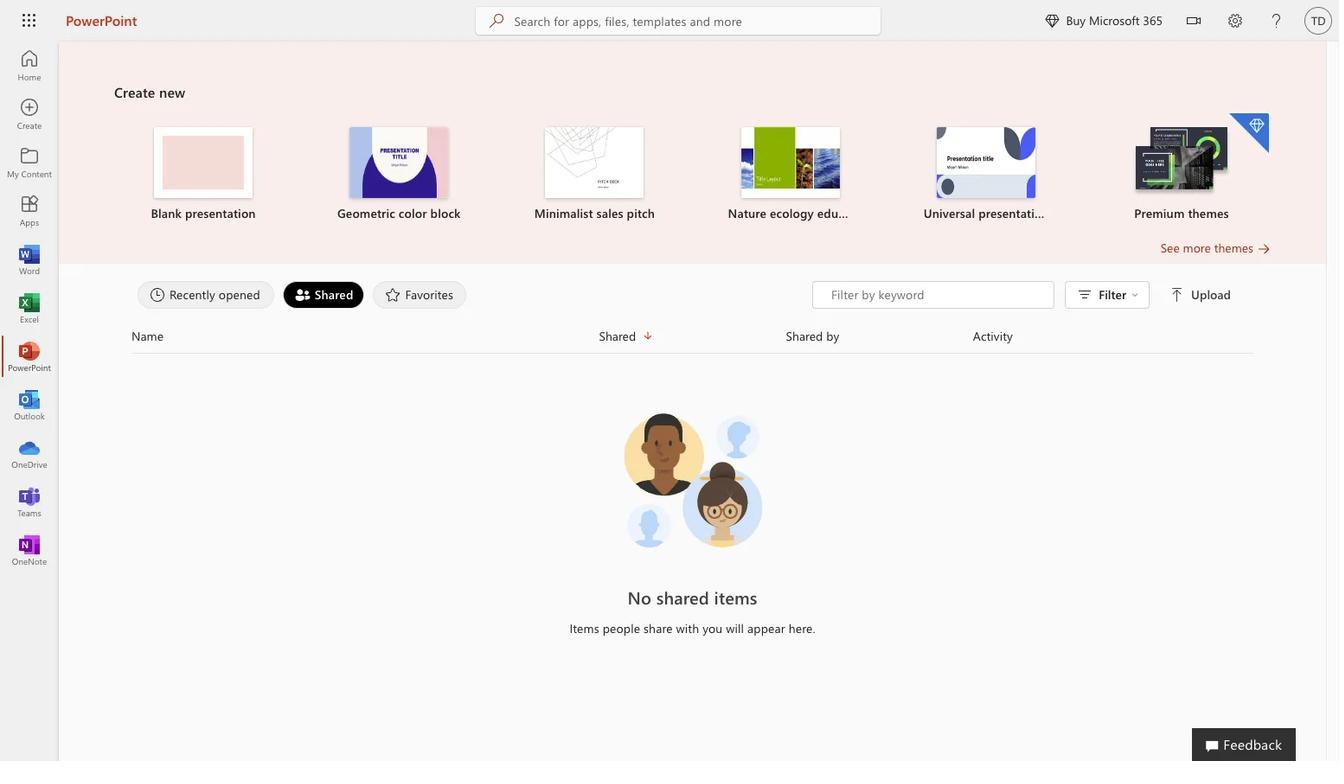 Task type: vqa. For each thing, say whether or not it's contained in the screenshot.
Universal presentation
yes



Task type: locate. For each thing, give the bounding box(es) containing it.
no
[[628, 586, 651, 609]]

powerpoint
[[66, 11, 137, 29]]

1 vertical spatial themes
[[1214, 240, 1254, 256]]

Filter by keyword text field
[[830, 286, 1045, 304]]

here.
[[789, 620, 815, 637]]

presentation right blank
[[185, 205, 256, 221]]

no shared items
[[628, 586, 757, 609]]

td
[[1311, 14, 1326, 27]]

blank
[[151, 205, 182, 221]]

row
[[132, 326, 1254, 354]]

premium themes element
[[1094, 113, 1269, 222]]

themes
[[1188, 205, 1229, 221], [1214, 240, 1254, 256]]

pitch
[[627, 205, 655, 221]]


[[1187, 14, 1201, 28]]

create image
[[21, 106, 38, 123]]

teams image
[[21, 493, 38, 510]]

none search field inside powerpoint banner
[[476, 7, 881, 35]]

0 vertical spatial themes
[[1188, 205, 1229, 221]]

excel image
[[21, 299, 38, 317]]

status
[[812, 281, 1235, 309]]

shared by button
[[786, 326, 973, 346]]

presentation down 'universal presentation' image
[[979, 205, 1049, 221]]


[[1045, 14, 1059, 28]]

1 presentation from the left
[[185, 205, 256, 221]]

1 horizontal spatial shared
[[599, 327, 636, 344]]

no shared items status
[[412, 586, 973, 610]]

shared inside shared button
[[599, 327, 636, 344]]

minimalist sales pitch
[[535, 205, 655, 221]]

shared by
[[786, 327, 839, 344]]

blank presentation
[[151, 205, 256, 221]]

Search box. Suggestions appear as you type. search field
[[514, 7, 881, 35]]

powerpoint image
[[21, 348, 38, 365]]

1 horizontal spatial presentation
[[979, 205, 1049, 221]]

presentation
[[185, 205, 256, 221], [979, 205, 1049, 221]]

shared
[[315, 286, 353, 302], [599, 327, 636, 344], [786, 327, 823, 344]]

favorites tab
[[369, 281, 471, 309]]

onedrive image
[[21, 445, 38, 462]]

filter 
[[1099, 286, 1139, 303]]

themes right more
[[1214, 240, 1254, 256]]

shared for shared by
[[786, 327, 823, 344]]

row containing name
[[132, 326, 1254, 354]]

0 horizontal spatial shared
[[315, 286, 353, 302]]

items
[[570, 620, 599, 637]]

opened
[[219, 286, 260, 302]]

themes up 'see more themes'
[[1188, 205, 1229, 221]]

tab list
[[133, 281, 812, 309]]

shared inside shared element
[[315, 286, 353, 302]]

create new
[[114, 83, 185, 101]]

universal
[[924, 205, 975, 221]]

navigation
[[0, 42, 59, 574]]

items people share with you will appear here.
[[570, 620, 815, 637]]

name
[[132, 327, 163, 344]]

shared inside shared by button
[[786, 327, 823, 344]]

0 horizontal spatial presentation
[[185, 205, 256, 221]]

see more themes
[[1161, 240, 1254, 256]]

geometric color block
[[337, 205, 461, 221]]

2 presentation from the left
[[979, 205, 1049, 221]]

feedback button
[[1192, 728, 1296, 761]]

nature ecology education photo presentation image
[[741, 127, 840, 198]]

block
[[430, 205, 461, 221]]


[[1171, 288, 1184, 302]]

2 horizontal spatial shared
[[786, 327, 823, 344]]

upload
[[1191, 286, 1231, 303]]

create
[[114, 83, 155, 101]]


[[1132, 292, 1139, 298]]

feedback
[[1224, 735, 1282, 754]]

shared tab
[[278, 281, 369, 309]]

my content image
[[21, 154, 38, 171]]

minimalist
[[535, 205, 593, 221]]

themes inside button
[[1214, 240, 1254, 256]]

status containing filter
[[812, 281, 1235, 309]]

word image
[[21, 251, 38, 268]]

None search field
[[476, 7, 881, 35]]

universal presentation element
[[899, 127, 1074, 222]]

recently opened tab
[[133, 281, 278, 309]]



Task type: describe. For each thing, give the bounding box(es) containing it.
premium
[[1134, 205, 1185, 221]]

color
[[399, 205, 427, 221]]

see more themes button
[[1161, 240, 1271, 257]]

outlook image
[[21, 396, 38, 414]]

home image
[[21, 57, 38, 74]]

more
[[1183, 240, 1211, 256]]

premium themes image
[[1132, 127, 1231, 197]]

with
[[676, 620, 699, 637]]

name button
[[132, 326, 599, 346]]

premium themes
[[1134, 205, 1229, 221]]

universal presentation
[[924, 205, 1049, 221]]

buy
[[1066, 12, 1086, 29]]

powerpoint banner
[[0, 0, 1339, 45]]

presentation for universal presentation
[[979, 205, 1049, 221]]

new
[[159, 83, 185, 101]]

shared button
[[599, 326, 786, 346]]

by
[[826, 327, 839, 344]]

filter
[[1099, 286, 1126, 303]]

people
[[603, 620, 640, 637]]

 upload
[[1171, 286, 1231, 303]]

sales
[[597, 205, 623, 221]]

onenote image
[[21, 542, 38, 559]]

 button
[[1173, 0, 1215, 45]]

recently opened element
[[138, 281, 274, 309]]

favorites
[[405, 286, 453, 302]]

minimalist sales pitch element
[[507, 127, 682, 222]]

you
[[703, 620, 723, 637]]

universal presentation image
[[937, 127, 1035, 198]]

geometric color block element
[[312, 127, 487, 222]]

tab list containing recently opened
[[133, 281, 812, 309]]

share
[[644, 620, 673, 637]]

items people share with you will appear here. status
[[412, 620, 973, 638]]

activity, column 4 of 4 column header
[[973, 326, 1254, 346]]

empty state icon image
[[615, 402, 770, 558]]

premium templates diamond image
[[1229, 113, 1269, 153]]

365
[[1143, 12, 1163, 29]]

recently opened
[[170, 286, 260, 302]]

apps image
[[21, 202, 38, 220]]

appear
[[748, 620, 785, 637]]

shared element
[[283, 281, 365, 309]]

presentation for blank presentation
[[185, 205, 256, 221]]

recently
[[170, 286, 215, 302]]

 buy microsoft 365
[[1045, 12, 1163, 29]]

minimalist sales pitch image
[[545, 127, 644, 198]]

blank presentation element
[[116, 127, 291, 222]]

microsoft
[[1089, 12, 1140, 29]]

see
[[1161, 240, 1180, 256]]

shared for shared button
[[599, 327, 636, 344]]

items
[[714, 586, 757, 609]]

nature ecology education photo presentation element
[[703, 127, 878, 222]]

geometric color block image
[[350, 127, 448, 198]]

td button
[[1298, 0, 1339, 42]]

shared
[[656, 586, 709, 609]]

geometric
[[337, 205, 395, 221]]

favorites element
[[373, 281, 466, 309]]

will
[[726, 620, 744, 637]]

activity
[[973, 327, 1013, 344]]



